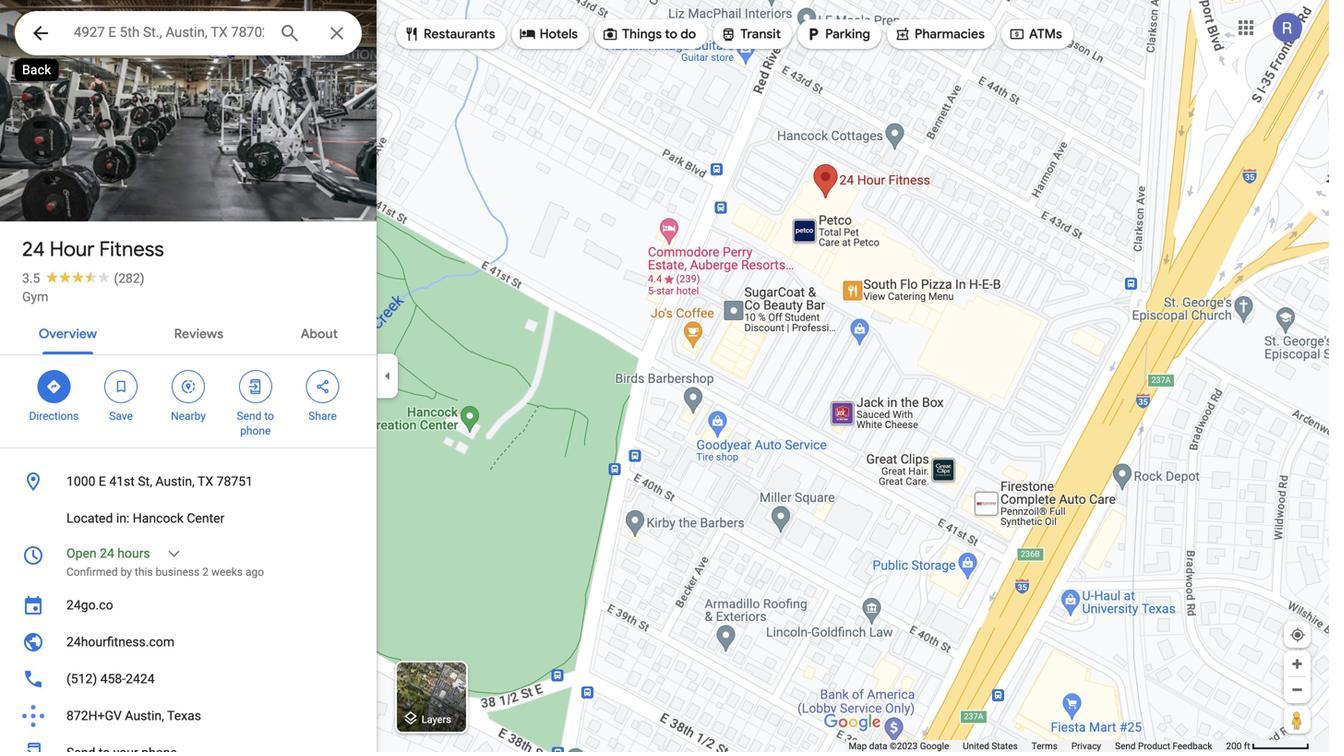 Task type: locate. For each thing, give the bounding box(es) containing it.
2424
[[126, 672, 155, 687]]

0 vertical spatial send
[[237, 410, 262, 423]]

tab list
[[0, 310, 377, 355]]

business
[[156, 566, 200, 579]]

24 up 3.5 at the top left of the page
[[22, 236, 45, 262]]

located
[[66, 511, 113, 526]]

send left the product
[[1116, 741, 1136, 752]]

united
[[963, 741, 990, 752]]

map
[[849, 741, 867, 752]]

footer containing map data ©2023 google
[[849, 741, 1227, 753]]

0 vertical spatial to
[[665, 26, 678, 42]]


[[520, 24, 536, 44]]

1 horizontal spatial to
[[665, 26, 678, 42]]

transit
[[741, 26, 781, 42]]

1000
[[66, 474, 96, 489]]

do
[[681, 26, 696, 42]]

tx
[[198, 474, 213, 489]]

24 up confirmed
[[100, 546, 114, 561]]

0 horizontal spatial to
[[264, 410, 274, 423]]

to left "do"
[[665, 26, 678, 42]]

0 horizontal spatial send
[[237, 410, 262, 423]]

austin, right st,
[[155, 474, 195, 489]]


[[30, 20, 52, 47]]

about
[[301, 326, 338, 343]]

tab list containing overview
[[0, 310, 377, 355]]

states
[[992, 741, 1018, 752]]

fitness
[[99, 236, 164, 262]]

restaurants
[[424, 26, 496, 42]]

0 vertical spatial 24
[[22, 236, 45, 262]]

24hourfitness.com link
[[0, 624, 377, 661]]

78751
[[217, 474, 253, 489]]

send
[[237, 410, 262, 423], [1116, 741, 1136, 752]]

google
[[920, 741, 949, 752]]

st,
[[138, 474, 152, 489]]

footer
[[849, 741, 1227, 753]]

photo of 24 hour fitness image
[[0, 0, 377, 237]]

information for 24 hour fitness region
[[0, 464, 377, 753]]


[[247, 377, 264, 397]]

1 vertical spatial to
[[264, 410, 274, 423]]

texas
[[167, 709, 201, 724]]

map data ©2023 google
[[849, 741, 949, 752]]

872h+gv
[[66, 709, 122, 724]]

gym
[[22, 289, 48, 305]]

send up phone
[[237, 410, 262, 423]]

open
[[66, 546, 97, 561]]

photos
[[76, 183, 121, 200]]

1 vertical spatial 24
[[100, 546, 114, 561]]

to up phone
[[264, 410, 274, 423]]

reviews button
[[159, 310, 238, 355]]

hour
[[50, 236, 95, 262]]

send inside button
[[1116, 741, 1136, 752]]

(512)
[[66, 672, 97, 687]]

none field inside 4927 e 5th st., austin, tx 78702 field
[[74, 21, 264, 43]]

1 horizontal spatial send
[[1116, 741, 1136, 752]]

send inside the send to phone
[[237, 410, 262, 423]]

24 hour fitness
[[22, 236, 164, 262]]

200 ft button
[[1227, 741, 1310, 752]]

atms
[[1029, 26, 1063, 42]]

this
[[135, 566, 153, 579]]

directions
[[29, 410, 79, 423]]

located in: hancock center button
[[0, 500, 377, 537]]

1000 e 41st st, austin, tx 78751
[[66, 474, 253, 489]]

e
[[99, 474, 106, 489]]

None field
[[74, 21, 264, 43]]

 pharmacies
[[895, 24, 985, 44]]

200
[[1227, 741, 1242, 752]]

share
[[309, 410, 337, 423]]

1 vertical spatial send
[[1116, 741, 1136, 752]]

hancock
[[133, 511, 184, 526]]

0 horizontal spatial 24
[[22, 236, 45, 262]]

1 horizontal spatial 24
[[100, 546, 114, 561]]

 things to do
[[602, 24, 696, 44]]

located in: hancock center
[[66, 511, 225, 526]]

tab list inside google maps element
[[0, 310, 377, 355]]

to inside the send to phone
[[264, 410, 274, 423]]

©2023
[[890, 741, 918, 752]]

austin, down 2424 at bottom
[[125, 709, 164, 724]]

872h+gv austin, texas button
[[0, 698, 377, 735]]

product
[[1138, 741, 1171, 752]]

ft
[[1244, 741, 1251, 752]]

2
[[202, 566, 209, 579]]

things
[[622, 26, 662, 42]]

google maps element
[[0, 0, 1330, 753]]


[[720, 24, 737, 44]]

save
[[109, 410, 133, 423]]

in:
[[116, 511, 130, 526]]

24
[[22, 236, 45, 262], [100, 546, 114, 561]]

show street view coverage image
[[1284, 706, 1311, 734]]



Task type: vqa. For each thing, say whether or not it's contained in the screenshot.


Task type: describe. For each thing, give the bounding box(es) containing it.
privacy button
[[1072, 741, 1102, 753]]

actions for 24 hour fitness region
[[0, 355, 377, 448]]

148
[[47, 183, 72, 200]]

3.5 stars image
[[40, 271, 114, 283]]

 button
[[15, 11, 66, 59]]

to inside  things to do
[[665, 26, 678, 42]]

about button
[[286, 310, 353, 355]]

24 inside region
[[100, 546, 114, 561]]

confirmed by this business 2 weeks ago
[[66, 566, 264, 579]]

zoom in image
[[1291, 657, 1305, 671]]

by
[[121, 566, 132, 579]]


[[895, 24, 911, 44]]

1000 e 41st st, austin, tx 78751 button
[[0, 464, 377, 500]]


[[180, 377, 197, 397]]

feedback
[[1173, 741, 1213, 752]]

458-
[[100, 672, 126, 687]]


[[46, 377, 62, 397]]

footer inside google maps element
[[849, 741, 1227, 753]]

show your location image
[[1290, 627, 1307, 644]]

 transit
[[720, 24, 781, 44]]

privacy
[[1072, 741, 1102, 752]]

gym button
[[22, 288, 48, 307]]


[[805, 24, 822, 44]]

terms button
[[1032, 741, 1058, 753]]

united states
[[963, 741, 1018, 752]]

282 reviews element
[[114, 271, 145, 286]]

terms
[[1032, 741, 1058, 752]]

41st
[[109, 474, 135, 489]]


[[602, 24, 619, 44]]

layers
[[422, 714, 451, 726]]

collapse side panel image
[[378, 366, 398, 386]]

hotels
[[540, 26, 578, 42]]

pharmacies
[[915, 26, 985, 42]]

send for send to phone
[[237, 410, 262, 423]]

(282)
[[114, 271, 145, 286]]

zoom out image
[[1291, 683, 1305, 697]]

24go.co
[[66, 598, 113, 613]]

confirmed
[[66, 566, 118, 579]]

send to phone
[[237, 410, 274, 438]]

200 ft
[[1227, 741, 1251, 752]]

hours
[[118, 546, 150, 561]]

148 photos
[[47, 183, 121, 200]]

show open hours for the week image
[[166, 546, 182, 562]]

reviews
[[174, 326, 223, 343]]

parking
[[826, 26, 871, 42]]

 restaurants
[[403, 24, 496, 44]]

ago
[[246, 566, 264, 579]]

send product feedback button
[[1116, 741, 1213, 753]]

872h+gv austin, texas
[[66, 709, 201, 724]]

24hourfitness.com
[[66, 635, 175, 650]]

24 hour fitness main content
[[0, 0, 377, 753]]

center
[[187, 511, 225, 526]]


[[113, 377, 129, 397]]

google account: ruby anderson  
(rubyanndersson@gmail.com) image
[[1273, 13, 1303, 43]]

send product feedback
[[1116, 741, 1213, 752]]

phone
[[240, 425, 271, 438]]

4927 E 5th St., Austin, TX 78702 field
[[15, 11, 362, 55]]

overview button
[[24, 310, 112, 355]]

send for send product feedback
[[1116, 741, 1136, 752]]

148 photos button
[[14, 175, 129, 208]]

(512) 458-2424
[[66, 672, 155, 687]]

1 vertical spatial austin,
[[125, 709, 164, 724]]

24go.co link
[[0, 587, 377, 624]]

nearby
[[171, 410, 206, 423]]

 search field
[[15, 11, 362, 59]]

weeks
[[211, 566, 243, 579]]


[[1009, 24, 1026, 44]]

united states button
[[963, 741, 1018, 753]]

data
[[869, 741, 888, 752]]

0 vertical spatial austin,
[[155, 474, 195, 489]]

 parking
[[805, 24, 871, 44]]


[[314, 377, 331, 397]]

overview
[[39, 326, 97, 343]]

open 24 hours
[[66, 546, 150, 561]]

(512) 458-2424 button
[[0, 661, 377, 698]]

 hotels
[[520, 24, 578, 44]]

3.5
[[22, 271, 40, 286]]

hours image
[[22, 545, 44, 567]]


[[403, 24, 420, 44]]

 atms
[[1009, 24, 1063, 44]]



